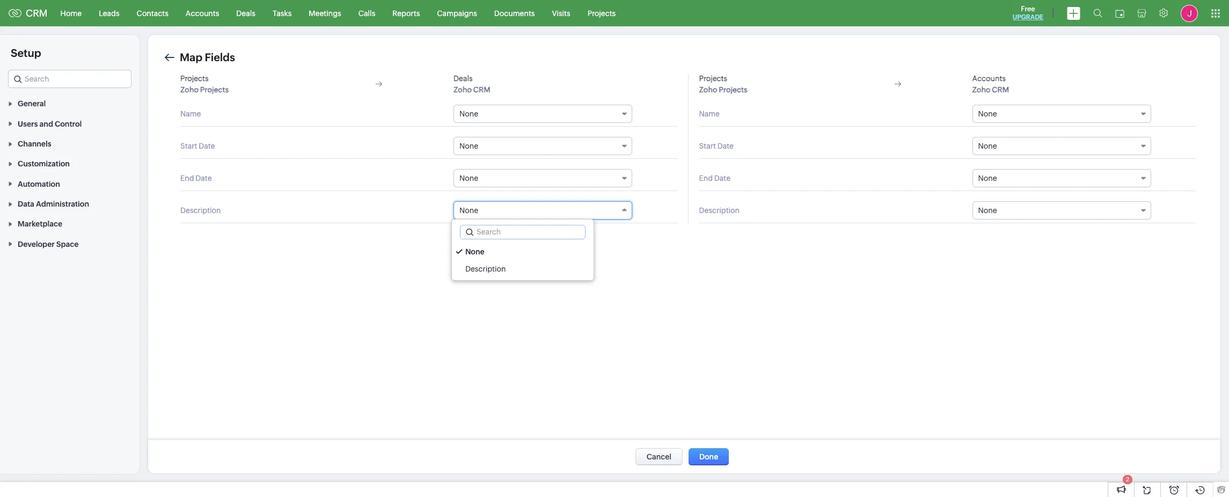 Task type: describe. For each thing, give the bounding box(es) containing it.
description for accounts zoho crm
[[699, 206, 740, 215]]

profile element
[[1174, 0, 1204, 26]]

home
[[60, 9, 82, 17]]

control
[[55, 120, 82, 128]]

zoho inside deals zoho crm
[[454, 85, 472, 94]]

contacts link
[[128, 0, 177, 26]]

3 zoho from the left
[[699, 85, 717, 94]]

description option
[[452, 260, 594, 278]]

start date for deals zoho crm
[[180, 142, 215, 150]]

none inside option
[[465, 247, 485, 256]]

accounts link
[[177, 0, 228, 26]]

search element
[[1087, 0, 1109, 26]]

data administration button
[[0, 194, 140, 214]]

none option
[[452, 243, 594, 260]]

data
[[18, 200, 34, 208]]

meetings
[[309, 9, 341, 17]]

general
[[18, 99, 46, 108]]

automation button
[[0, 174, 140, 194]]

calls link
[[350, 0, 384, 26]]

cancel
[[647, 452, 672, 461]]

contacts
[[137, 9, 168, 17]]

description inside option
[[465, 265, 506, 273]]

profile image
[[1181, 5, 1198, 22]]

end for accounts zoho crm
[[699, 174, 713, 182]]

free
[[1021, 5, 1035, 13]]

search image
[[1093, 9, 1103, 18]]

tasks
[[273, 9, 292, 17]]

campaigns link
[[428, 0, 486, 26]]

documents link
[[486, 0, 543, 26]]

end for deals zoho crm
[[180, 174, 194, 182]]

calls
[[358, 9, 375, 17]]

free upgrade
[[1013, 5, 1043, 21]]

home link
[[52, 0, 90, 26]]

map
[[180, 51, 202, 63]]

cancel button
[[635, 448, 683, 465]]

upgrade
[[1013, 13, 1043, 21]]

meetings link
[[300, 0, 350, 26]]

crm for accounts zoho crm
[[992, 85, 1009, 94]]

fields
[[205, 51, 235, 63]]

developer space
[[18, 240, 79, 248]]



Task type: locate. For each thing, give the bounding box(es) containing it.
start date
[[180, 142, 215, 150], [699, 142, 734, 150]]

2 zoho from the left
[[454, 85, 472, 94]]

1 name from the left
[[180, 109, 201, 118]]

2 start from the left
[[699, 142, 716, 150]]

1 vertical spatial search text field
[[460, 225, 585, 239]]

0 horizontal spatial description
[[180, 206, 221, 215]]

crm
[[26, 8, 48, 19], [473, 85, 490, 94], [992, 85, 1009, 94]]

reports link
[[384, 0, 428, 26]]

1 start from the left
[[180, 142, 197, 150]]

accounts for accounts
[[186, 9, 219, 17]]

1 horizontal spatial deals
[[454, 74, 473, 83]]

1 horizontal spatial start date
[[699, 142, 734, 150]]

None field
[[8, 70, 132, 88]]

1 end from the left
[[180, 174, 194, 182]]

2 projects zoho projects from the left
[[699, 74, 748, 94]]

automation
[[18, 180, 60, 188]]

start for deals zoho crm
[[180, 142, 197, 150]]

start for accounts zoho crm
[[699, 142, 716, 150]]

calendar image
[[1115, 9, 1125, 17]]

1 horizontal spatial search text field
[[460, 225, 585, 239]]

deals for deals
[[236, 9, 255, 17]]

crm inside accounts zoho crm
[[992, 85, 1009, 94]]

crm link
[[9, 8, 48, 19]]

0 vertical spatial accounts
[[186, 9, 219, 17]]

accounts
[[186, 9, 219, 17], [972, 74, 1006, 83]]

deals inside deals "link"
[[236, 9, 255, 17]]

customization
[[18, 160, 70, 168]]

1 start date from the left
[[180, 142, 215, 150]]

done button
[[689, 448, 729, 465]]

0 horizontal spatial crm
[[26, 8, 48, 19]]

0 horizontal spatial start date
[[180, 142, 215, 150]]

0 horizontal spatial end date
[[180, 174, 212, 182]]

customization button
[[0, 154, 140, 174]]

projects zoho projects for deals
[[180, 74, 229, 94]]

start date for accounts zoho crm
[[699, 142, 734, 150]]

0 horizontal spatial accounts
[[186, 9, 219, 17]]

create menu image
[[1067, 7, 1080, 20]]

1 horizontal spatial end date
[[699, 174, 731, 182]]

search text field up 'none' option
[[460, 225, 585, 239]]

deals
[[236, 9, 255, 17], [454, 74, 473, 83]]

0 horizontal spatial projects zoho projects
[[180, 74, 229, 94]]

search text field up the general dropdown button
[[9, 70, 131, 87]]

1 horizontal spatial end
[[699, 174, 713, 182]]

none
[[459, 109, 478, 118], [978, 109, 997, 118], [459, 142, 478, 150], [978, 142, 997, 150], [459, 174, 478, 182], [978, 174, 997, 182], [459, 206, 478, 215], [978, 206, 997, 215], [465, 247, 485, 256]]

Search text field
[[9, 70, 131, 87], [460, 225, 585, 239]]

projects zoho projects for accounts
[[699, 74, 748, 94]]

crm for deals zoho crm
[[473, 85, 490, 94]]

zoho inside accounts zoho crm
[[972, 85, 991, 94]]

0 horizontal spatial start
[[180, 142, 197, 150]]

0 horizontal spatial end
[[180, 174, 194, 182]]

1 horizontal spatial crm
[[473, 85, 490, 94]]

accounts inside accounts zoho crm
[[972, 74, 1006, 83]]

1 vertical spatial accounts
[[972, 74, 1006, 83]]

visits
[[552, 9, 570, 17]]

2 horizontal spatial crm
[[992, 85, 1009, 94]]

2 end from the left
[[699, 174, 713, 182]]

deals zoho crm
[[454, 74, 490, 94]]

data administration
[[18, 200, 89, 208]]

and
[[39, 120, 53, 128]]

2 name from the left
[[699, 109, 720, 118]]

date
[[199, 142, 215, 150], [717, 142, 734, 150], [196, 174, 212, 182], [714, 174, 731, 182]]

users and control button
[[0, 113, 140, 133]]

channels button
[[0, 133, 140, 154]]

1 end date from the left
[[180, 174, 212, 182]]

channels
[[18, 140, 51, 148]]

end date for accounts zoho crm
[[699, 174, 731, 182]]

0 horizontal spatial name
[[180, 109, 201, 118]]

0 horizontal spatial search text field
[[9, 70, 131, 87]]

setup
[[11, 47, 41, 59]]

1 horizontal spatial projects zoho projects
[[699, 74, 748, 94]]

marketplace
[[18, 220, 62, 228]]

deals link
[[228, 0, 264, 26]]

done
[[699, 452, 718, 461]]

campaigns
[[437, 9, 477, 17]]

None field
[[454, 105, 632, 123], [972, 105, 1151, 123], [454, 137, 632, 155], [972, 137, 1151, 155], [454, 169, 632, 187], [972, 169, 1151, 187], [454, 201, 632, 220], [972, 201, 1151, 220]]

leads link
[[90, 0, 128, 26]]

end date
[[180, 174, 212, 182], [699, 174, 731, 182]]

1 horizontal spatial description
[[465, 265, 506, 273]]

projects zoho projects
[[180, 74, 229, 94], [699, 74, 748, 94]]

marketplace button
[[0, 214, 140, 234]]

0 vertical spatial deals
[[236, 9, 255, 17]]

description
[[180, 206, 221, 215], [699, 206, 740, 215], [465, 265, 506, 273]]

description for deals zoho crm
[[180, 206, 221, 215]]

developer space button
[[0, 234, 140, 254]]

users
[[18, 120, 38, 128]]

general button
[[0, 93, 140, 113]]

deals inside deals zoho crm
[[454, 74, 473, 83]]

end
[[180, 174, 194, 182], [699, 174, 713, 182]]

create menu element
[[1061, 0, 1087, 26]]

users and control
[[18, 120, 82, 128]]

1 horizontal spatial accounts
[[972, 74, 1006, 83]]

list box
[[452, 240, 594, 280]]

accounts inside "link"
[[186, 9, 219, 17]]

start
[[180, 142, 197, 150], [699, 142, 716, 150]]

1 zoho from the left
[[180, 85, 199, 94]]

administration
[[36, 200, 89, 208]]

accounts for accounts zoho crm
[[972, 74, 1006, 83]]

0 horizontal spatial deals
[[236, 9, 255, 17]]

leads
[[99, 9, 119, 17]]

1 vertical spatial deals
[[454, 74, 473, 83]]

1 horizontal spatial name
[[699, 109, 720, 118]]

projects link
[[579, 0, 624, 26]]

name for deals zoho crm
[[180, 109, 201, 118]]

map fields
[[180, 51, 235, 63]]

projects
[[588, 9, 616, 17], [180, 74, 209, 83], [699, 74, 727, 83], [200, 85, 229, 94], [719, 85, 748, 94]]

accounts zoho crm
[[972, 74, 1009, 94]]

4 zoho from the left
[[972, 85, 991, 94]]

1 projects zoho projects from the left
[[180, 74, 229, 94]]

documents
[[494, 9, 535, 17]]

name for accounts zoho crm
[[699, 109, 720, 118]]

developer
[[18, 240, 55, 248]]

zoho
[[180, 85, 199, 94], [454, 85, 472, 94], [699, 85, 717, 94], [972, 85, 991, 94]]

2 start date from the left
[[699, 142, 734, 150]]

deals for deals zoho crm
[[454, 74, 473, 83]]

crm inside deals zoho crm
[[473, 85, 490, 94]]

end date for deals zoho crm
[[180, 174, 212, 182]]

visits link
[[543, 0, 579, 26]]

list box containing none
[[452, 240, 594, 280]]

1 horizontal spatial start
[[699, 142, 716, 150]]

2 horizontal spatial description
[[699, 206, 740, 215]]

reports
[[393, 9, 420, 17]]

0 vertical spatial search text field
[[9, 70, 131, 87]]

name
[[180, 109, 201, 118], [699, 109, 720, 118]]

2 end date from the left
[[699, 174, 731, 182]]

tasks link
[[264, 0, 300, 26]]

space
[[56, 240, 79, 248]]

2
[[1126, 476, 1129, 483]]



Task type: vqa. For each thing, say whether or not it's contained in the screenshot.
the bottom 'Processes'
no



